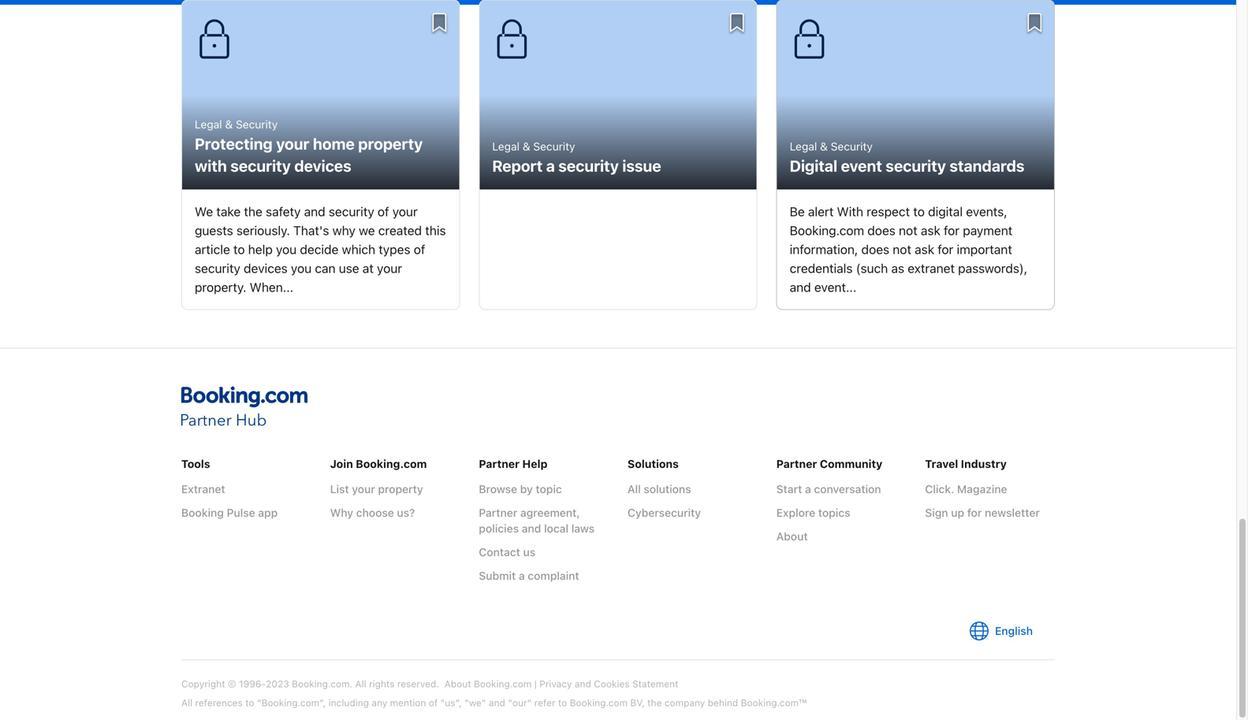 Task type: describe. For each thing, give the bounding box(es) containing it.
start a conversation link
[[776, 482, 881, 498]]

"booking.com",
[[257, 698, 326, 709]]

tools
[[181, 458, 210, 471]]

legal for report
[[492, 140, 520, 153]]

security for report
[[558, 156, 619, 175]]

standards
[[950, 156, 1025, 175]]

save image for report a security issue
[[730, 13, 744, 32]]

to inside be alert with respect to digital events, booking.com does not ask for payment information, does not ask for important credentials (such as extranet passwords), and event...
[[913, 204, 925, 219]]

topic
[[536, 483, 562, 496]]

report
[[492, 156, 543, 175]]

passwords),
[[958, 261, 1028, 276]]

and inside be alert with respect to digital events, booking.com does not ask for payment information, does not ask for important credentials (such as extranet passwords), and event...
[[790, 280, 811, 295]]

industry
[[961, 458, 1007, 471]]

and down the about booking.com link
[[489, 698, 505, 709]]

why
[[330, 507, 353, 520]]

about link
[[776, 529, 808, 545]]

©
[[228, 679, 236, 690]]

0 horizontal spatial all
[[181, 698, 193, 709]]

"our"
[[508, 698, 532, 709]]

take
[[216, 204, 241, 219]]

copyright © 1996-2023 booking.com. all rights reserved. about booking.com | privacy and cookies statement all references to "booking.com", including any mention of "us", "we" and "our" refer to booking.com bv, the company behind booking.com™
[[181, 679, 807, 709]]

rights
[[369, 679, 395, 690]]

alert
[[808, 204, 834, 219]]

devices inside we take the safety and security of your guests seriously. that's why we created this article to help you decide which types of security devices you can use at your property. when...
[[244, 261, 288, 276]]

click. magazine link
[[925, 482, 1007, 498]]

statement
[[632, 679, 678, 690]]

a inside legal & security report a security issue
[[546, 156, 555, 175]]

& for report
[[523, 140, 530, 153]]

guests
[[195, 223, 233, 238]]

security up property.
[[195, 261, 240, 276]]

partner agreement, policies and local laws
[[479, 507, 595, 535]]

why choose us?
[[330, 507, 415, 520]]

0 vertical spatial for
[[944, 223, 960, 238]]

& for protecting
[[225, 118, 233, 131]]

& for digital
[[820, 140, 828, 153]]

explore
[[776, 507, 816, 520]]

credentials
[[790, 261, 853, 276]]

|
[[534, 679, 537, 690]]

digital
[[790, 156, 838, 175]]

sign
[[925, 507, 948, 520]]

partner for start
[[776, 458, 817, 471]]

0 vertical spatial you
[[276, 242, 297, 257]]

of for your
[[414, 242, 425, 257]]

0 vertical spatial not
[[899, 223, 918, 238]]

legal & security link for digital
[[790, 140, 873, 153]]

your inside legal & security protecting your home property with security devices
[[276, 134, 309, 153]]

local
[[544, 522, 569, 535]]

partner community
[[776, 458, 883, 471]]

legal for protecting
[[195, 118, 222, 131]]

we
[[359, 223, 375, 238]]

a for submit a complaint
[[519, 570, 525, 583]]

at
[[363, 261, 374, 276]]

why choose us? link
[[330, 505, 415, 521]]

legal & security digital event security standards
[[790, 140, 1025, 175]]

conversation
[[814, 483, 881, 496]]

save image
[[1028, 13, 1042, 32]]

submit
[[479, 570, 516, 583]]

be
[[790, 204, 805, 219]]

extranet
[[908, 261, 955, 276]]

security for safety
[[329, 204, 374, 219]]

0 vertical spatial about
[[776, 530, 808, 543]]

with
[[195, 156, 227, 175]]

sign up for newsletter
[[925, 507, 1040, 520]]

privacy
[[540, 679, 572, 690]]

and inside we take the safety and security of your guests seriously. that's why we created this article to help you decide which types of security devices you can use at your property. when...
[[304, 204, 325, 219]]

svg image
[[970, 622, 989, 641]]

all solutions link
[[628, 482, 691, 498]]

privacy and cookies statement link
[[540, 679, 678, 690]]

travel industry
[[925, 458, 1007, 471]]

help
[[522, 458, 548, 471]]

bv,
[[630, 698, 645, 709]]

community
[[820, 458, 883, 471]]

including
[[329, 698, 369, 709]]

property.
[[195, 280, 246, 295]]

sign up for newsletter link
[[925, 505, 1040, 521]]

refer
[[534, 698, 556, 709]]

2023
[[266, 679, 289, 690]]

created
[[378, 223, 422, 238]]

english
[[995, 625, 1033, 638]]

explore topics
[[776, 507, 850, 520]]

article
[[195, 242, 230, 257]]

"we"
[[465, 698, 486, 709]]

respect
[[867, 204, 910, 219]]

protecting your home property with security devices link
[[195, 134, 423, 175]]

use
[[339, 261, 359, 276]]

legal for digital
[[790, 140, 817, 153]]

booking pulse app
[[181, 507, 278, 520]]

booking.com up "our"
[[474, 679, 532, 690]]

property inside list your property link
[[378, 483, 423, 496]]

and right privacy
[[575, 679, 591, 690]]

booking pulse app link
[[181, 505, 278, 521]]

important
[[957, 242, 1012, 257]]

1 vertical spatial does
[[862, 242, 890, 257]]

explore topics link
[[776, 505, 850, 521]]

security for digital
[[886, 156, 946, 175]]

partner agreement, policies and local laws link
[[479, 505, 609, 537]]

join
[[330, 458, 353, 471]]

legal & security link for protecting
[[195, 118, 278, 131]]

the inside we take the safety and security of your guests seriously. that's why we created this article to help you decide which types of security devices you can use at your property. when...
[[244, 204, 262, 219]]

join booking.com
[[330, 458, 427, 471]]

issue
[[622, 156, 661, 175]]

by
[[520, 483, 533, 496]]

references
[[195, 698, 243, 709]]

about inside copyright © 1996-2023 booking.com. all rights reserved. about booking.com | privacy and cookies statement all references to "booking.com", including any mention of "us", "we" and "our" refer to booking.com bv, the company behind booking.com™
[[444, 679, 471, 690]]

up
[[951, 507, 964, 520]]

agreement,
[[520, 507, 580, 520]]

click.
[[925, 483, 954, 496]]

help
[[248, 242, 273, 257]]

travel
[[925, 458, 958, 471]]

booking
[[181, 507, 224, 520]]

legal & security protecting your home property with security devices
[[195, 118, 423, 175]]

submit a complaint link
[[479, 569, 579, 584]]



Task type: locate. For each thing, give the bounding box(es) containing it.
0 horizontal spatial devices
[[244, 261, 288, 276]]

& up protecting
[[225, 118, 233, 131]]

for inside sign up for newsletter link
[[967, 507, 982, 520]]

your right list at bottom left
[[352, 483, 375, 496]]

2 vertical spatial a
[[519, 570, 525, 583]]

digital
[[928, 204, 963, 219]]

newsletter
[[985, 507, 1040, 520]]

property up us?
[[378, 483, 423, 496]]

(such
[[856, 261, 888, 276]]

1 vertical spatial devices
[[244, 261, 288, 276]]

does
[[868, 223, 896, 238], [862, 242, 890, 257]]

policies
[[479, 522, 519, 535]]

cybersecurity link
[[628, 505, 701, 521]]

partner up policies
[[479, 507, 517, 520]]

save image
[[433, 13, 447, 32], [730, 13, 744, 32]]

browse by topic link
[[479, 482, 562, 498]]

list your property link
[[330, 482, 423, 498]]

of left "us",
[[429, 698, 438, 709]]

devices
[[294, 156, 351, 175], [244, 261, 288, 276]]

security inside legal & security digital event security standards
[[886, 156, 946, 175]]

and up us
[[522, 522, 541, 535]]

a inside submit a complaint link
[[519, 570, 525, 583]]

security down protecting
[[230, 156, 291, 175]]

0 horizontal spatial a
[[519, 570, 525, 583]]

security up report a security issue link
[[533, 140, 575, 153]]

you right the 'help'
[[276, 242, 297, 257]]

solutions
[[628, 458, 679, 471]]

ask down digital
[[921, 223, 941, 238]]

not
[[899, 223, 918, 238], [893, 242, 912, 257]]

your left home
[[276, 134, 309, 153]]

which
[[342, 242, 375, 257]]

all
[[628, 483, 641, 496], [355, 679, 366, 690], [181, 698, 193, 709]]

& up report
[[523, 140, 530, 153]]

company
[[665, 698, 705, 709]]

booking.com up the list your property
[[356, 458, 427, 471]]

any
[[372, 698, 387, 709]]

legal up digital
[[790, 140, 817, 153]]

2 horizontal spatial all
[[628, 483, 641, 496]]

legal & security link up report
[[492, 140, 575, 153]]

security left issue
[[558, 156, 619, 175]]

us
[[523, 546, 536, 559]]

safety
[[266, 204, 301, 219]]

legal
[[195, 118, 222, 131], [492, 140, 520, 153], [790, 140, 817, 153]]

2 vertical spatial of
[[429, 698, 438, 709]]

legal & security report a security issue
[[492, 140, 661, 175]]

about booking.com link
[[444, 679, 532, 690]]

security up the why
[[329, 204, 374, 219]]

1 horizontal spatial legal
[[492, 140, 520, 153]]

a inside start a conversation link
[[805, 483, 811, 496]]

decide
[[300, 242, 339, 257]]

0 vertical spatial devices
[[294, 156, 351, 175]]

app
[[258, 507, 278, 520]]

start
[[776, 483, 802, 496]]

the inside copyright © 1996-2023 booking.com. all rights reserved. about booking.com | privacy and cookies statement all references to "booking.com", including any mention of "us", "we" and "our" refer to booking.com bv, the company behind booking.com™
[[648, 698, 662, 709]]

that's
[[293, 223, 329, 238]]

submit a complaint
[[479, 570, 579, 583]]

security up respect
[[886, 156, 946, 175]]

a right submit
[[519, 570, 525, 583]]

0 horizontal spatial save image
[[433, 13, 447, 32]]

1996-
[[239, 679, 266, 690]]

1 vertical spatial the
[[648, 698, 662, 709]]

1 vertical spatial for
[[938, 242, 954, 257]]

&
[[225, 118, 233, 131], [523, 140, 530, 153], [820, 140, 828, 153]]

you left the can
[[291, 261, 312, 276]]

magazine
[[957, 483, 1007, 496]]

0 horizontal spatial legal & security link
[[195, 118, 278, 131]]

legal inside legal & security protecting your home property with security devices
[[195, 118, 222, 131]]

1 vertical spatial property
[[378, 483, 423, 496]]

contact us
[[479, 546, 536, 559]]

1 vertical spatial you
[[291, 261, 312, 276]]

0 horizontal spatial security
[[236, 118, 278, 131]]

1 vertical spatial about
[[444, 679, 471, 690]]

copyright
[[181, 679, 225, 690]]

as
[[891, 261, 905, 276]]

0 horizontal spatial legal
[[195, 118, 222, 131]]

list your property
[[330, 483, 423, 496]]

0 vertical spatial all
[[628, 483, 641, 496]]

browse
[[479, 483, 517, 496]]

legal up protecting
[[195, 118, 222, 131]]

you
[[276, 242, 297, 257], [291, 261, 312, 276]]

does down respect
[[868, 223, 896, 238]]

1 vertical spatial a
[[805, 483, 811, 496]]

security inside legal & security protecting your home property with security devices
[[230, 156, 291, 175]]

to
[[913, 204, 925, 219], [233, 242, 245, 257], [245, 698, 254, 709], [558, 698, 567, 709]]

us?
[[397, 507, 415, 520]]

topics
[[818, 507, 850, 520]]

1 vertical spatial all
[[355, 679, 366, 690]]

devices down home
[[294, 156, 351, 175]]

0 vertical spatial of
[[378, 204, 389, 219]]

your up created
[[392, 204, 418, 219]]

and
[[304, 204, 325, 219], [790, 280, 811, 295], [522, 522, 541, 535], [575, 679, 591, 690], [489, 698, 505, 709]]

for down digital
[[944, 223, 960, 238]]

ask
[[921, 223, 941, 238], [915, 242, 935, 257]]

1 horizontal spatial &
[[523, 140, 530, 153]]

legal inside legal & security report a security issue
[[492, 140, 520, 153]]

security
[[230, 156, 291, 175], [558, 156, 619, 175], [886, 156, 946, 175], [329, 204, 374, 219], [195, 261, 240, 276]]

of inside copyright © 1996-2023 booking.com. all rights reserved. about booking.com | privacy and cookies statement all references to "booking.com", including any mention of "us", "we" and "our" refer to booking.com bv, the company behind booking.com™
[[429, 698, 438, 709]]

booking.com down privacy and cookies statement link
[[570, 698, 628, 709]]

1 vertical spatial of
[[414, 242, 425, 257]]

all down copyright
[[181, 698, 193, 709]]

laws
[[572, 522, 595, 535]]

security inside legal & security digital event security standards
[[831, 140, 873, 153]]

security inside legal & security report a security issue
[[533, 140, 575, 153]]

& up digital
[[820, 140, 828, 153]]

2 vertical spatial all
[[181, 698, 193, 709]]

report a security issue link
[[492, 156, 661, 175]]

about up "us",
[[444, 679, 471, 690]]

a right report
[[546, 156, 555, 175]]

0 horizontal spatial the
[[244, 204, 262, 219]]

not up as
[[893, 242, 912, 257]]

security up event
[[831, 140, 873, 153]]

to down the "1996-" at the bottom
[[245, 698, 254, 709]]

and down credentials
[[790, 280, 811, 295]]

1 save image from the left
[[433, 13, 447, 32]]

we
[[195, 204, 213, 219]]

payment
[[963, 223, 1013, 238]]

your down types
[[377, 261, 402, 276]]

for up extranet
[[938, 242, 954, 257]]

partner help
[[479, 458, 548, 471]]

booking.com up information,
[[790, 223, 864, 238]]

of down this at the top left of page
[[414, 242, 425, 257]]

all left rights
[[355, 679, 366, 690]]

0 vertical spatial a
[[546, 156, 555, 175]]

mention
[[390, 698, 426, 709]]

security
[[236, 118, 278, 131], [533, 140, 575, 153], [831, 140, 873, 153]]

we take the safety and security of your guests seriously. that's why we created this article to help you decide which types of security devices you can use at your property. when...
[[195, 204, 446, 295]]

legal & security link for report
[[492, 140, 575, 153]]

0 horizontal spatial &
[[225, 118, 233, 131]]

1 horizontal spatial security
[[533, 140, 575, 153]]

and inside partner agreement, policies and local laws
[[522, 522, 541, 535]]

1 vertical spatial ask
[[915, 242, 935, 257]]

browse by topic
[[479, 483, 562, 496]]

partner inside partner agreement, policies and local laws
[[479, 507, 517, 520]]

0 horizontal spatial about
[[444, 679, 471, 690]]

1 horizontal spatial all
[[355, 679, 366, 690]]

start a conversation
[[776, 483, 881, 496]]

2 horizontal spatial &
[[820, 140, 828, 153]]

for right up
[[967, 507, 982, 520]]

the
[[244, 204, 262, 219], [648, 698, 662, 709]]

2 horizontal spatial legal
[[790, 140, 817, 153]]

a for start a conversation
[[805, 483, 811, 496]]

partner up start
[[776, 458, 817, 471]]

partner up browse
[[479, 458, 520, 471]]

security inside legal & security report a security issue
[[558, 156, 619, 175]]

pulse
[[227, 507, 255, 520]]

1 vertical spatial not
[[893, 242, 912, 257]]

1 horizontal spatial the
[[648, 698, 662, 709]]

when...
[[250, 280, 293, 295]]

1 horizontal spatial save image
[[730, 13, 744, 32]]

2 horizontal spatial security
[[831, 140, 873, 153]]

save image for protecting your home property with security devices
[[433, 13, 447, 32]]

event
[[841, 156, 882, 175]]

1 horizontal spatial about
[[776, 530, 808, 543]]

devices down the 'help'
[[244, 261, 288, 276]]

not down respect
[[899, 223, 918, 238]]

the right bv,
[[648, 698, 662, 709]]

1 horizontal spatial legal & security link
[[492, 140, 575, 153]]

partner for browse
[[479, 458, 520, 471]]

about down explore
[[776, 530, 808, 543]]

to left the 'help'
[[233, 242, 245, 257]]

your
[[276, 134, 309, 153], [392, 204, 418, 219], [377, 261, 402, 276], [352, 483, 375, 496]]

booking.com.
[[292, 679, 353, 690]]

2 horizontal spatial legal & security link
[[790, 140, 873, 153]]

events,
[[966, 204, 1008, 219]]

1 horizontal spatial of
[[414, 242, 425, 257]]

1 horizontal spatial a
[[546, 156, 555, 175]]

2 vertical spatial for
[[967, 507, 982, 520]]

types
[[379, 242, 410, 257]]

seriously.
[[236, 223, 290, 238]]

1 horizontal spatial devices
[[294, 156, 351, 175]]

to inside we take the safety and security of your guests seriously. that's why we created this article to help you decide which types of security devices you can use at your property. when...
[[233, 242, 245, 257]]

security for your
[[236, 118, 278, 131]]

ask up extranet
[[915, 242, 935, 257]]

and up that's
[[304, 204, 325, 219]]

legal up report
[[492, 140, 520, 153]]

legal & security link up digital
[[790, 140, 873, 153]]

& inside legal & security digital event security standards
[[820, 140, 828, 153]]

security inside legal & security protecting your home property with security devices
[[236, 118, 278, 131]]

2 horizontal spatial of
[[429, 698, 438, 709]]

& inside legal & security report a security issue
[[523, 140, 530, 153]]

legal & security link up protecting
[[195, 118, 278, 131]]

0 vertical spatial property
[[358, 134, 423, 153]]

solutions
[[644, 483, 691, 496]]

2 horizontal spatial a
[[805, 483, 811, 496]]

contact
[[479, 546, 520, 559]]

0 vertical spatial the
[[244, 204, 262, 219]]

0 horizontal spatial of
[[378, 204, 389, 219]]

property right home
[[358, 134, 423, 153]]

of up created
[[378, 204, 389, 219]]

does up (such
[[862, 242, 890, 257]]

list
[[330, 483, 349, 496]]

home image
[[181, 387, 308, 428]]

the up seriously.
[[244, 204, 262, 219]]

to right refer
[[558, 698, 567, 709]]

security up protecting
[[236, 118, 278, 131]]

event...
[[814, 280, 857, 295]]

0 vertical spatial does
[[868, 223, 896, 238]]

a right start
[[805, 483, 811, 496]]

cybersecurity
[[628, 507, 701, 520]]

devices inside legal & security protecting your home property with security devices
[[294, 156, 351, 175]]

security for a
[[533, 140, 575, 153]]

2 save image from the left
[[730, 13, 744, 32]]

0 vertical spatial ask
[[921, 223, 941, 238]]

click. magazine
[[925, 483, 1007, 496]]

to left digital
[[913, 204, 925, 219]]

property inside legal & security protecting your home property with security devices
[[358, 134, 423, 153]]

home
[[313, 134, 355, 153]]

property
[[358, 134, 423, 153], [378, 483, 423, 496]]

all solutions
[[628, 483, 691, 496]]

booking.com inside be alert with respect to digital events, booking.com does not ask for payment information, does not ask for important credentials (such as extranet passwords), and event...
[[790, 223, 864, 238]]

"us",
[[440, 698, 462, 709]]

& inside legal & security protecting your home property with security devices
[[225, 118, 233, 131]]

all down solutions
[[628, 483, 641, 496]]

security for event
[[831, 140, 873, 153]]

of for reserved.
[[429, 698, 438, 709]]

legal inside legal & security digital event security standards
[[790, 140, 817, 153]]

extranet link
[[181, 482, 225, 498]]



Task type: vqa. For each thing, say whether or not it's contained in the screenshot.
CONTACT US
yes



